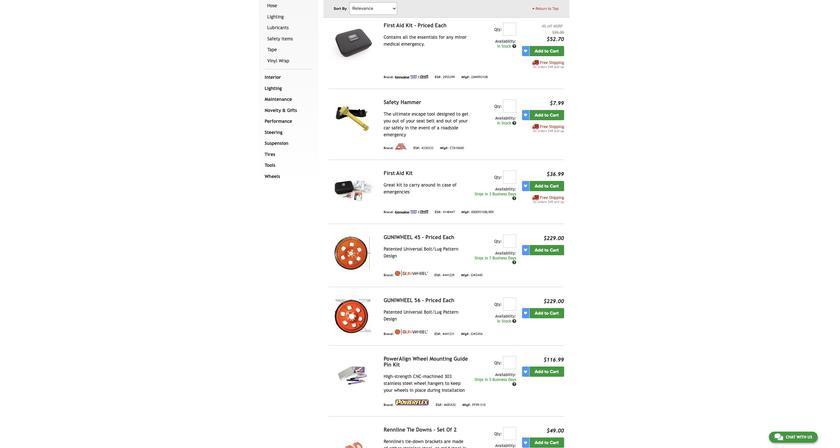 Task type: describe. For each thing, give the bounding box(es) containing it.
7 qty: from the top
[[494, 432, 502, 436]]

gifts
[[287, 108, 297, 113]]

steering link
[[263, 127, 311, 138]]

2 add to wish list image from the top
[[524, 441, 527, 444]]

steering
[[265, 130, 283, 135]]

hose
[[267, 3, 277, 8]]

wheels
[[265, 174, 280, 179]]

and for safety hammer
[[554, 129, 559, 133]]

4441229
[[442, 274, 455, 277]]

pattern for guniwheel 56 - priced each
[[443, 309, 458, 315]]

of inside great kit to carry around in case of emergencies
[[452, 182, 457, 188]]

novelty
[[265, 108, 281, 113]]

minor
[[455, 34, 467, 40]]

first aid kit
[[384, 170, 413, 176]]

mfg#: for first aid kit
[[461, 210, 470, 214]]

add to cart button for safety hammer
[[530, 110, 564, 120]]

each for guniwheel 45 - priced each
[[443, 234, 454, 240]]

- left set
[[433, 427, 435, 433]]

wheel
[[414, 381, 426, 386]]

of
[[446, 427, 452, 433]]

$52.70
[[547, 36, 564, 42]]

brand: for guniwheel 56 - priced each
[[384, 332, 394, 336]]

novelty & gifts link
[[263, 105, 311, 116]]

availability: for guniwheel 45 - priced each
[[495, 251, 516, 256]]

add to wish list image for safety hammer
[[524, 113, 527, 117]]

vinyl wrap link
[[266, 55, 311, 66]]

genuine volkswagen audi - corporate logo image for first aid kit - priced each
[[395, 75, 428, 78]]

design for guniwheel 56 - priced each
[[384, 316, 397, 322]]

guide
[[454, 356, 468, 362]]

suspension
[[265, 141, 288, 146]]

1 free shipping on orders $49 and up from the top
[[533, 60, 564, 69]]

interior
[[265, 75, 281, 80]]

lighting inside "general purpose subcategories" element
[[267, 14, 284, 19]]

hammer
[[401, 99, 421, 105]]

1 $49 from the top
[[548, 65, 553, 69]]

add to cart for first aid kit
[[535, 183, 559, 189]]

suspension link
[[263, 138, 311, 149]]

0 vertical spatial lighting link
[[266, 11, 311, 22]]

bolt/lug for 56
[[424, 309, 442, 315]]

7 cart from the top
[[550, 440, 559, 446]]

all
[[403, 34, 408, 40]]

pf99-
[[472, 403, 480, 407]]

get
[[462, 111, 469, 117]]

of left a at right
[[431, 125, 436, 130]]

$229.00 for guniwheel 45 - priced each
[[544, 235, 564, 241]]

4441231
[[442, 332, 455, 336]]

1 orders from the top
[[538, 65, 547, 69]]

mfg#: for guniwheel 45 - priced each
[[461, 274, 470, 277]]

safely
[[392, 125, 404, 130]]

cart for safety hammer
[[550, 112, 559, 118]]

guniwheel 56 - priced each link
[[384, 297, 454, 304]]

hose link
[[266, 0, 311, 11]]

event
[[418, 125, 430, 130]]

in for first aid kit - priced each
[[497, 44, 500, 49]]

case
[[442, 182, 451, 188]]

brand: for safety hammer
[[384, 146, 394, 150]]

brand: for guniwheel 45 - priced each
[[384, 274, 394, 277]]

qty: for guniwheel 56 - priced each
[[494, 302, 502, 307]]

genuine volkswagen audi - corporate logo image for first aid kit
[[395, 210, 428, 213]]

zaw093108
[[471, 75, 488, 79]]

up for $7.99
[[560, 129, 564, 133]]

kit for first aid kit - priced each
[[406, 22, 413, 28]]

es#: 2955399
[[435, 75, 455, 79]]

1 out from the left
[[392, 118, 399, 123]]

availability: for first aid kit
[[495, 187, 516, 191]]

gw2445
[[471, 274, 483, 277]]

guniwheel - corporate logo image for 56
[[395, 329, 428, 335]]

free shipping on orders $49 and up for $7.99
[[533, 124, 564, 133]]

a
[[437, 125, 439, 130]]

the inside contains all the essentials for any minor medical emergency.
[[409, 34, 416, 40]]

chat with us
[[786, 435, 812, 440]]

to inside "the ultimate escape tool designed to get you out of your seat belt and out of your car safely in the event of a roadside emergency"
[[456, 111, 461, 117]]

es#: for guniwheel 56 - priced each
[[434, 332, 441, 336]]

brand: for first aid kit
[[384, 210, 394, 214]]

gw2456
[[471, 332, 483, 336]]

off
[[547, 24, 552, 28]]

es#4336533 - cta10600 - safety hammer - the ultimate escape tool designed to get you out of your seat belt and out of your car safely in the event of a roadside emergency - cta tools - audi bmw volkswagen mercedes benz mini porsche image
[[328, 99, 378, 137]]

place
[[415, 388, 426, 393]]

- right 56
[[422, 297, 424, 304]]

in left 3
[[485, 192, 488, 196]]

mfg#: gw2456
[[461, 332, 483, 336]]

maintenance link
[[263, 94, 311, 105]]

1 vertical spatial lighting link
[[263, 83, 311, 94]]

tape
[[267, 47, 277, 52]]

add to wish list image for guniwheel 45 - priced each
[[524, 248, 527, 252]]

1 free from the top
[[540, 60, 548, 65]]

cart for first aid kit - priced each
[[550, 48, 559, 54]]

maintenance
[[265, 97, 292, 102]]

7 add from the top
[[535, 440, 543, 446]]

steel inside the rennline's tie-down brackets are made of either stainless steel, or mild steel i
[[451, 446, 461, 448]]

of down ultimate on the top left of page
[[401, 118, 405, 123]]

add for first aid kit - priced each
[[535, 48, 543, 54]]

rennline's
[[384, 439, 404, 444]]

question circle image for first aid kit - priced each
[[512, 44, 516, 48]]

0 vertical spatial each
[[435, 22, 447, 28]]

mfg#: cta10600
[[440, 146, 464, 150]]

to inside the return to top "link"
[[548, 6, 551, 11]]

2955399
[[443, 75, 455, 79]]

days for $36.99
[[508, 192, 516, 196]]

es#4441231 - gw2456 - guniwheel 56 - priced each - patented universal bolt/lug pattern design - guniwheel - audi bmw volkswagen mercedes benz mini porsche image
[[328, 298, 378, 335]]

powerflex - corporate logo image
[[395, 399, 429, 406]]

mfg#: for guniwheel 56 - priced each
[[461, 332, 470, 336]]

4336533
[[421, 146, 434, 150]]

car
[[384, 125, 390, 130]]

ships in 3 business days
[[475, 192, 516, 196]]

high-strength cnc-machined 303 stainless steel wheel hangers to keep your wheels in place during installation
[[384, 374, 465, 393]]

the ultimate escape tool designed to get you out of your seat belt and out of your car safely in the event of a roadside emergency
[[384, 111, 469, 137]]

mounting
[[430, 356, 452, 362]]

add for safety hammer
[[535, 112, 543, 118]]

carry
[[409, 182, 420, 188]]

es#: for first aid kit
[[435, 210, 442, 214]]

1 vertical spatial lighting
[[265, 86, 282, 91]]

56
[[414, 297, 420, 304]]

business for $116.99
[[492, 378, 507, 382]]

add to cart for first aid kit - priced each
[[535, 48, 559, 54]]

escape
[[412, 111, 426, 117]]

universal for 45
[[404, 246, 423, 252]]

free for $36.99
[[540, 195, 548, 200]]

of inside the rennline's tie-down brackets are made of either stainless steel, or mild steel i
[[384, 446, 388, 448]]

qty: for first aid kit - priced each
[[494, 27, 502, 32]]

ships for guniwheel 45 - priced each
[[475, 256, 484, 260]]

stainless inside high-strength cnc-machined 303 stainless steel wheel hangers to keep your wheels in place during installation
[[384, 381, 401, 386]]

es#: for first aid kit - priced each
[[435, 75, 442, 79]]

1 up from the top
[[560, 65, 564, 69]]

2 out from the left
[[445, 118, 452, 123]]

set
[[437, 427, 445, 433]]

return to top link
[[532, 6, 559, 12]]

contains all the essentials for any minor medical emergency.
[[384, 34, 467, 47]]

qty: for safety hammer
[[494, 104, 502, 109]]

downs
[[416, 427, 432, 433]]

high-
[[384, 374, 395, 379]]

add to cart button for guniwheel 56 - priced each
[[530, 308, 564, 318]]

$7.99
[[550, 100, 564, 106]]

novelty & gifts
[[265, 108, 297, 113]]

000093108l9b9
[[471, 210, 494, 214]]

performance
[[265, 119, 292, 124]]

msrp
[[554, 24, 563, 28]]

es#: 4441229
[[434, 274, 455, 277]]

cart for first aid kit
[[550, 183, 559, 189]]

stainless inside the rennline's tie-down brackets are made of either stainless steel, or mild steel i
[[403, 446, 421, 448]]

availability: for safety hammer
[[495, 116, 516, 120]]

emergency
[[384, 132, 406, 137]]

roadside
[[441, 125, 458, 130]]

3
[[489, 192, 491, 196]]

tires link
[[263, 149, 311, 160]]

in stock for first aid kit - priced each
[[497, 44, 512, 49]]

safety for safety hammer
[[384, 99, 399, 105]]

add for first aid kit
[[535, 183, 543, 189]]

return to top
[[535, 6, 559, 11]]

tool
[[427, 111, 435, 117]]

shipping for $7.99
[[549, 124, 564, 129]]

qty: for poweralign wheel mounting guide pin kit
[[494, 361, 502, 365]]

made
[[452, 439, 463, 444]]

availability: for poweralign wheel mounting guide pin kit
[[495, 373, 516, 377]]

availability: for guniwheel 56 - priced each
[[495, 314, 516, 319]]

es#4441229 - gw2445 - guniwheel 45 - priced each - patented universal bolt/lug pattern design - guniwheel - audi bmw volkswagen mercedes benz mini porsche image
[[328, 235, 378, 272]]

in left 7
[[485, 256, 488, 260]]

or
[[435, 446, 439, 448]]

of up roadside at the top
[[453, 118, 457, 123]]

us
[[808, 435, 812, 440]]

cnc-
[[413, 374, 423, 379]]

business for $229.00
[[492, 256, 507, 260]]

pin
[[384, 362, 391, 368]]

$36.99
[[547, 171, 564, 177]]

add to cart for guniwheel 45 - priced each
[[535, 247, 559, 253]]

during
[[427, 388, 440, 393]]

2 horizontal spatial your
[[459, 118, 468, 123]]

303
[[444, 374, 452, 379]]



Task type: vqa. For each thing, say whether or not it's contained in the screenshot.
the top contact
no



Task type: locate. For each thing, give the bounding box(es) containing it.
question circle image for first aid kit
[[512, 197, 516, 201]]

2 add to cart from the top
[[535, 112, 559, 118]]

of right case at the top right of the page
[[452, 182, 457, 188]]

emergency.
[[401, 41, 425, 47]]

question circle image for guniwheel 45 - priced each
[[512, 261, 516, 265]]

each up for
[[435, 22, 447, 28]]

0 vertical spatial patented universal bolt/lug pattern design
[[384, 246, 458, 258]]

on for $7.99
[[533, 129, 537, 133]]

2 question circle image from the top
[[512, 121, 516, 125]]

2 free shipping on orders $49 and up from the top
[[533, 124, 564, 133]]

1 in stock from the top
[[497, 44, 512, 49]]

0 vertical spatial shipping
[[549, 60, 564, 65]]

2 design from the top
[[384, 316, 397, 322]]

seat
[[416, 118, 425, 123]]

1 horizontal spatial stainless
[[403, 446, 421, 448]]

$229.00
[[544, 235, 564, 241], [544, 298, 564, 305]]

question circle image for poweralign wheel mounting guide pin kit
[[512, 382, 516, 386]]

and down $52.70
[[554, 65, 559, 69]]

0 vertical spatial up
[[560, 65, 564, 69]]

2 vertical spatial days
[[508, 378, 516, 382]]

0 vertical spatial universal
[[404, 246, 423, 252]]

steel down made
[[451, 446, 461, 448]]

2 vertical spatial each
[[443, 297, 454, 304]]

0 vertical spatial in
[[497, 44, 500, 49]]

guniwheel - corporate logo image up wheel
[[395, 329, 428, 335]]

1 vertical spatial steel
[[451, 446, 461, 448]]

steel inside high-strength cnc-machined 303 stainless steel wheel hangers to keep your wheels in place during installation
[[403, 381, 413, 386]]

3 free shipping on orders $49 and up from the top
[[533, 195, 564, 204]]

genuine volkswagen audi - corporate logo image
[[395, 0, 428, 2], [395, 75, 428, 78], [395, 210, 428, 213]]

1 first from the top
[[384, 22, 395, 28]]

add to wish list image for poweralign wheel mounting guide pin kit
[[524, 370, 527, 374]]

$229.00 for guniwheel 56 - priced each
[[544, 298, 564, 305]]

1 on from the top
[[533, 65, 537, 69]]

rennline's tie-down brackets are made of either stainless steel, or mild steel i
[[384, 439, 466, 448]]

es#: left 2955399
[[435, 75, 442, 79]]

2 vertical spatial orders
[[538, 200, 547, 204]]

2 availability: from the top
[[495, 116, 516, 120]]

your inside high-strength cnc-machined 303 stainless steel wheel hangers to keep your wheels in place during installation
[[384, 388, 393, 393]]

0 vertical spatial pattern
[[443, 246, 458, 252]]

days right 3
[[508, 192, 516, 196]]

0 vertical spatial bolt/lug
[[424, 246, 442, 252]]

patented for guniwheel 45 - priced each
[[384, 246, 402, 252]]

in inside "the ultimate escape tool designed to get you out of your seat belt and out of your car safely in the event of a roadside emergency"
[[405, 125, 409, 130]]

2 $229.00 from the top
[[544, 298, 564, 305]]

lubricants link
[[266, 22, 311, 33]]

first
[[384, 22, 395, 28], [384, 170, 395, 176]]

to
[[548, 6, 551, 11], [544, 48, 549, 54], [456, 111, 461, 117], [544, 112, 549, 118], [404, 182, 408, 188], [544, 183, 549, 189], [544, 247, 549, 253], [544, 310, 549, 316], [544, 369, 549, 375], [445, 381, 449, 386], [544, 440, 549, 446]]

3 in from the top
[[497, 319, 500, 324]]

4 add to cart from the top
[[535, 247, 559, 253]]

es#: for poweralign wheel mounting guide pin kit
[[436, 403, 442, 407]]

2 stock from the top
[[502, 121, 511, 125]]

0 vertical spatial first
[[384, 22, 395, 28]]

days for $229.00
[[508, 256, 516, 260]]

patented universal bolt/lug pattern design down the guniwheel 45 - priced each
[[384, 246, 458, 258]]

0 vertical spatial in stock
[[497, 44, 512, 49]]

tie-
[[405, 439, 413, 444]]

safety
[[267, 36, 280, 41], [384, 99, 399, 105]]

cart for poweralign wheel mounting guide pin kit
[[550, 369, 559, 375]]

3 question circle image from the top
[[512, 197, 516, 201]]

mfg#: for poweralign wheel mounting guide pin kit
[[462, 403, 471, 407]]

$49 for $7.99
[[548, 129, 553, 133]]

add to cart button for guniwheel 45 - priced each
[[530, 245, 564, 255]]

question circle image
[[512, 44, 516, 48], [512, 121, 516, 125], [512, 197, 516, 201], [512, 261, 516, 265], [512, 319, 516, 323], [512, 382, 516, 386]]

brand: for first aid kit - priced each
[[384, 75, 394, 79]]

interior link
[[263, 72, 311, 83]]

1 $229.00 from the top
[[544, 235, 564, 241]]

1 vertical spatial ships
[[475, 256, 484, 260]]

1 horizontal spatial out
[[445, 118, 452, 123]]

ships in 7 business days
[[475, 256, 516, 260]]

1 vertical spatial guniwheel
[[384, 297, 413, 304]]

each for guniwheel 56 - priced each
[[443, 297, 454, 304]]

es#:
[[435, 75, 442, 79], [413, 146, 420, 150], [435, 210, 442, 214], [434, 274, 441, 277], [434, 332, 441, 336], [436, 403, 442, 407]]

add for guniwheel 56 - priced each
[[535, 310, 543, 316]]

0 vertical spatial lighting
[[267, 14, 284, 19]]

3 free from the top
[[540, 195, 548, 200]]

3 add from the top
[[535, 183, 543, 189]]

essentials
[[417, 34, 438, 40]]

designed
[[437, 111, 455, 117]]

of
[[401, 118, 405, 123], [453, 118, 457, 123], [431, 125, 436, 130], [452, 182, 457, 188], [384, 446, 388, 448]]

1 vertical spatial pattern
[[443, 309, 458, 315]]

es#2839650 - e0466 - rennline tie downs - set of 2 - rennline's tie-down brackets are made of either stainless steel, or mild steel in red powdercoat. - rennline - audi bmw volkswagen mercedes benz mini porsche image
[[328, 427, 378, 448]]

each down 4148447
[[443, 234, 454, 240]]

priced for 56
[[426, 297, 441, 304]]

first for first aid kit - priced each
[[384, 22, 395, 28]]

steel,
[[422, 446, 434, 448]]

pattern up 4441231
[[443, 309, 458, 315]]

1 design from the top
[[384, 253, 397, 258]]

4 brand: from the top
[[384, 274, 394, 277]]

in stock
[[497, 44, 512, 49], [497, 121, 512, 125], [497, 319, 512, 324]]

add to wish list image
[[524, 49, 527, 53], [524, 441, 527, 444]]

up down $36.99
[[560, 200, 564, 204]]

ships left 5 at the bottom of the page
[[475, 378, 484, 382]]

0 vertical spatial stock
[[502, 44, 511, 49]]

es#4685432 - pf99-510 - poweralign wheel mounting guide pin kit - high-strength cnc-machined 303 stainless steel wheel hangers to keep your wheels in place during installation - powerflex - audi bmw volkswagen mercedes benz mini porsche image
[[328, 356, 378, 394]]

in for safety hammer
[[497, 121, 500, 125]]

1 vertical spatial orders
[[538, 129, 547, 133]]

es#2955399 - zaw093108 - first aid kit - priced each - contains all the essentials for any minor medical emergency. - genuine volkswagen audi - audi image
[[328, 23, 378, 60]]

- right 45
[[422, 234, 424, 240]]

cart for guniwheel 45 - priced each
[[550, 247, 559, 253]]

add to wish list image for first aid kit
[[524, 184, 527, 188]]

es#: left 4685432 on the bottom right of the page
[[436, 403, 442, 407]]

2 add to wish list image from the top
[[524, 184, 527, 188]]

4 add to wish list image from the top
[[524, 312, 527, 315]]

mfg#: left zaw093108
[[461, 75, 470, 79]]

5 qty: from the top
[[494, 302, 502, 307]]

0 horizontal spatial stainless
[[384, 381, 401, 386]]

3 add to cart from the top
[[535, 183, 559, 189]]

3 cart from the top
[[550, 183, 559, 189]]

safety inside "general purpose subcategories" element
[[267, 36, 280, 41]]

1 vertical spatial first
[[384, 170, 395, 176]]

1 vertical spatial stainless
[[403, 446, 421, 448]]

2 on from the top
[[533, 129, 537, 133]]

2 qty: from the top
[[494, 104, 502, 109]]

universal down 45
[[404, 246, 423, 252]]

you
[[384, 118, 391, 123]]

stainless down "tie-"
[[403, 446, 421, 448]]

4 cart from the top
[[550, 247, 559, 253]]

5 brand: from the top
[[384, 332, 394, 336]]

kit up carry
[[406, 170, 413, 176]]

5 availability: from the top
[[495, 314, 516, 319]]

your left seat
[[406, 118, 415, 123]]

1 vertical spatial design
[[384, 316, 397, 322]]

shipping down $52.70
[[549, 60, 564, 65]]

0 vertical spatial safety
[[267, 36, 280, 41]]

patented universal bolt/lug pattern design for 56
[[384, 309, 458, 322]]

question circle image for safety hammer
[[512, 121, 516, 125]]

first up great
[[384, 170, 395, 176]]

None number field
[[503, 23, 516, 36], [503, 99, 516, 113], [503, 170, 516, 184], [503, 235, 516, 248], [503, 298, 516, 311], [503, 356, 516, 369], [503, 427, 516, 440], [503, 23, 516, 36], [503, 99, 516, 113], [503, 170, 516, 184], [503, 235, 516, 248], [503, 298, 516, 311], [503, 356, 516, 369], [503, 427, 516, 440]]

wheel
[[413, 356, 428, 362]]

return
[[536, 6, 547, 11]]

guniwheel 56 - priced each
[[384, 297, 454, 304]]

1 aid from the top
[[396, 22, 404, 28]]

to inside great kit to carry around in case of emergencies
[[404, 182, 408, 188]]

5 add from the top
[[535, 310, 543, 316]]

1 add from the top
[[535, 48, 543, 54]]

first aid kit - priced each
[[384, 22, 447, 28]]

2
[[454, 427, 457, 433]]

up down $7.99
[[560, 129, 564, 133]]

kit
[[406, 22, 413, 28], [406, 170, 413, 176], [393, 362, 400, 368]]

business right 3
[[492, 192, 507, 196]]

up for $36.99
[[560, 200, 564, 204]]

mfg#: for safety hammer
[[440, 146, 449, 150]]

qty: for first aid kit
[[494, 175, 502, 180]]

add to wish list image
[[524, 113, 527, 117], [524, 184, 527, 188], [524, 248, 527, 252], [524, 312, 527, 315], [524, 370, 527, 374]]

days for $116.99
[[508, 378, 516, 382]]

add to cart for poweralign wheel mounting guide pin kit
[[535, 369, 559, 375]]

es#: for guniwheel 45 - priced each
[[434, 274, 441, 277]]

5
[[489, 378, 491, 382]]

2 vertical spatial $49
[[548, 200, 553, 204]]

bolt/lug for 45
[[424, 246, 442, 252]]

patented universal bolt/lug pattern design
[[384, 246, 458, 258], [384, 309, 458, 322]]

universal down 56
[[404, 309, 423, 315]]

0 vertical spatial ships
[[475, 192, 484, 196]]

1 vertical spatial aid
[[396, 170, 404, 176]]

1 business from the top
[[492, 192, 507, 196]]

4 availability: from the top
[[495, 251, 516, 256]]

free shipping on orders $49 and up down $52.70
[[533, 60, 564, 69]]

2 vertical spatial ships
[[475, 378, 484, 382]]

your down "get"
[[459, 118, 468, 123]]

1 vertical spatial business
[[492, 256, 507, 260]]

0 vertical spatial orders
[[538, 65, 547, 69]]

$49 down $52.70
[[548, 65, 553, 69]]

2 vertical spatial up
[[560, 200, 564, 204]]

0 vertical spatial guniwheel
[[384, 234, 413, 240]]

guniwheel - corporate logo image for 45
[[395, 270, 428, 277]]

4 qty: from the top
[[494, 239, 502, 244]]

free for $7.99
[[540, 124, 548, 129]]

3 up from the top
[[560, 200, 564, 204]]

0 vertical spatial on
[[533, 65, 537, 69]]

poweralign wheel mounting guide pin kit
[[384, 356, 468, 368]]

up
[[560, 65, 564, 69], [560, 129, 564, 133], [560, 200, 564, 204]]

2 vertical spatial genuine volkswagen audi - corporate logo image
[[395, 210, 428, 213]]

in inside great kit to carry around in case of emergencies
[[437, 182, 441, 188]]

first for first aid kit
[[384, 170, 395, 176]]

and down $36.99
[[554, 200, 559, 204]]

6 question circle image from the top
[[512, 382, 516, 386]]

1 brand: from the top
[[384, 75, 394, 79]]

6 add to cart button from the top
[[530, 367, 564, 377]]

1 vertical spatial stock
[[502, 121, 511, 125]]

1 vertical spatial genuine volkswagen audi - corporate logo image
[[395, 75, 428, 78]]

stainless down high-
[[384, 381, 401, 386]]

aid up "all"
[[396, 22, 404, 28]]

6 brand: from the top
[[384, 403, 394, 407]]

1 add to cart from the top
[[535, 48, 559, 54]]

guniwheel left 56
[[384, 297, 413, 304]]

1 vertical spatial each
[[443, 234, 454, 240]]

cta tools - corporate logo image
[[395, 143, 407, 149]]

0 vertical spatial $229.00
[[544, 235, 564, 241]]

1 vertical spatial $229.00
[[544, 298, 564, 305]]

wheels
[[394, 388, 408, 393]]

2 genuine volkswagen audi - corporate logo image from the top
[[395, 75, 428, 78]]

ships left 3
[[475, 192, 484, 196]]

0 horizontal spatial out
[[392, 118, 399, 123]]

add to cart for guniwheel 56 - priced each
[[535, 310, 559, 316]]

chat
[[786, 435, 796, 440]]

2 vertical spatial kit
[[393, 362, 400, 368]]

pattern for guniwheel 45 - priced each
[[443, 246, 458, 252]]

3 ships from the top
[[475, 378, 484, 382]]

shipping down $36.99
[[549, 195, 564, 200]]

1 vertical spatial in stock
[[497, 121, 512, 125]]

ships for poweralign wheel mounting guide pin kit
[[475, 378, 484, 382]]

es#: left 4441229 on the right
[[434, 274, 441, 277]]

es#: 4685432
[[436, 403, 456, 407]]

0 vertical spatial $49
[[548, 65, 553, 69]]

lighting down interior
[[265, 86, 282, 91]]

2 vertical spatial in stock
[[497, 319, 512, 324]]

business for $36.99
[[492, 192, 507, 196]]

on for $36.99
[[533, 200, 537, 204]]

0 vertical spatial priced
[[418, 22, 433, 28]]

genuine volkswagen audi - corporate logo image up hammer
[[395, 75, 428, 78]]

safety hammer link
[[384, 99, 421, 105]]

2 aid from the top
[[396, 170, 404, 176]]

es#: left 4148447
[[435, 210, 442, 214]]

1 horizontal spatial your
[[406, 118, 415, 123]]

1 ships from the top
[[475, 192, 484, 196]]

es#: for safety hammer
[[413, 146, 420, 150]]

1 bolt/lug from the top
[[424, 246, 442, 252]]

2 vertical spatial stock
[[502, 319, 511, 324]]

2 first from the top
[[384, 170, 395, 176]]

in stock for guniwheel 56 - priced each
[[497, 319, 512, 324]]

1 vertical spatial up
[[560, 129, 564, 133]]

3 brand: from the top
[[384, 210, 394, 214]]

3 on from the top
[[533, 200, 537, 204]]

0 vertical spatial the
[[409, 34, 416, 40]]

to inside high-strength cnc-machined 303 stainless steel wheel hangers to keep your wheels in place during installation
[[445, 381, 449, 386]]

steel down the strength
[[403, 381, 413, 386]]

and for first aid kit
[[554, 200, 559, 204]]

add to cart button for first aid kit - priced each
[[530, 46, 564, 56]]

add to cart for safety hammer
[[535, 112, 559, 118]]

es#: left 4336533
[[413, 146, 420, 150]]

guniwheel - corporate logo image up 56
[[395, 270, 428, 277]]

6 add from the top
[[535, 369, 543, 375]]

5 add to cart from the top
[[535, 310, 559, 316]]

belt
[[426, 118, 435, 123]]

2 patented from the top
[[384, 309, 402, 315]]

priced right 45
[[426, 234, 441, 240]]

installation
[[442, 388, 465, 393]]

guniwheel - corporate logo image
[[395, 270, 428, 277], [395, 329, 428, 335]]

caret up image
[[532, 7, 535, 11]]

1 cart from the top
[[550, 48, 559, 54]]

with
[[797, 435, 806, 440]]

around
[[421, 182, 435, 188]]

mfg#: left gw2445
[[461, 274, 470, 277]]

kit up "all"
[[406, 22, 413, 28]]

in stock for safety hammer
[[497, 121, 512, 125]]

brand: for poweralign wheel mounting guide pin kit
[[384, 403, 394, 407]]

1 vertical spatial days
[[508, 256, 516, 260]]

1 add to wish list image from the top
[[524, 49, 527, 53]]

0 horizontal spatial steel
[[403, 381, 413, 386]]

1 add to wish list image from the top
[[524, 113, 527, 117]]

2 vertical spatial priced
[[426, 297, 441, 304]]

kit inside poweralign wheel mounting guide pin kit
[[393, 362, 400, 368]]

1 shipping from the top
[[549, 60, 564, 65]]

1 add to cart button from the top
[[530, 46, 564, 56]]

6 cart from the top
[[550, 369, 559, 375]]

days right 5 at the bottom of the page
[[508, 378, 516, 382]]

2 orders from the top
[[538, 129, 547, 133]]

1 stock from the top
[[502, 44, 511, 49]]

0 vertical spatial business
[[492, 192, 507, 196]]

qty: for guniwheel 45 - priced each
[[494, 239, 502, 244]]

1 vertical spatial safety
[[384, 99, 399, 105]]

7 add to cart from the top
[[535, 440, 559, 446]]

lighting link up the "lubricants"
[[266, 11, 311, 22]]

4 add to cart button from the top
[[530, 245, 564, 255]]

2 up from the top
[[560, 129, 564, 133]]

2 vertical spatial shipping
[[549, 195, 564, 200]]

1 vertical spatial patented universal bolt/lug pattern design
[[384, 309, 458, 322]]

patented down the guniwheel 56 - priced each
[[384, 309, 402, 315]]

orders for $36.99
[[538, 200, 547, 204]]

1 qty: from the top
[[494, 27, 502, 32]]

medical
[[384, 41, 400, 47]]

first aid kit link
[[384, 170, 413, 176]]

0 vertical spatial add to wish list image
[[524, 49, 527, 53]]

kit for first aid kit
[[406, 170, 413, 176]]

3 add to cart button from the top
[[530, 181, 564, 191]]

contains
[[384, 34, 401, 40]]

3 add to wish list image from the top
[[524, 248, 527, 252]]

2 business from the top
[[492, 256, 507, 260]]

mfg#: left gw2456
[[461, 332, 470, 336]]

either
[[389, 446, 402, 448]]

$49 down $36.99
[[548, 200, 553, 204]]

add for guniwheel 45 - priced each
[[535, 247, 543, 253]]

availability:
[[495, 39, 516, 44], [495, 116, 516, 120], [495, 187, 516, 191], [495, 251, 516, 256], [495, 314, 516, 319], [495, 373, 516, 377]]

1 days from the top
[[508, 192, 516, 196]]

cta10600
[[450, 146, 464, 150]]

the up emergency.
[[409, 34, 416, 40]]

0 vertical spatial days
[[508, 192, 516, 196]]

lighting up the "lubricants"
[[267, 14, 284, 19]]

mfg#: left pf99-
[[462, 403, 471, 407]]

days right 7
[[508, 256, 516, 260]]

4%
[[542, 24, 546, 28]]

the
[[384, 111, 391, 117]]

1 vertical spatial bolt/lug
[[424, 309, 442, 315]]

1 pattern from the top
[[443, 246, 458, 252]]

1 vertical spatial priced
[[426, 234, 441, 240]]

5 cart from the top
[[550, 310, 559, 316]]

2 add to cart button from the top
[[530, 110, 564, 120]]

your left wheels
[[384, 388, 393, 393]]

down
[[413, 439, 424, 444]]

stock for guniwheel 56 - priced each
[[502, 319, 511, 324]]

priced right 56
[[426, 297, 441, 304]]

lighting link up the maintenance
[[263, 83, 311, 94]]

and inside "the ultimate escape tool designed to get you out of your seat belt and out of your car safely in the event of a roadside emergency"
[[436, 118, 444, 123]]

7 add to cart button from the top
[[530, 438, 564, 448]]

2 $49 from the top
[[548, 129, 553, 133]]

- up contains all the essentials for any minor medical emergency.
[[414, 22, 416, 28]]

guniwheel
[[384, 234, 413, 240], [384, 297, 413, 304]]

es#: 4336533
[[413, 146, 434, 150]]

4 question circle image from the top
[[512, 261, 516, 265]]

mild
[[441, 446, 450, 448]]

guniwheel 45 - priced each
[[384, 234, 454, 240]]

0 vertical spatial guniwheel - corporate logo image
[[395, 270, 428, 277]]

3 genuine volkswagen audi - corporate logo image from the top
[[395, 210, 428, 213]]

availability: for first aid kit - priced each
[[495, 39, 516, 44]]

top
[[552, 6, 559, 11]]

up down $52.70
[[560, 65, 564, 69]]

first aid kit - priced each link
[[384, 22, 447, 28]]

shipping
[[549, 60, 564, 65], [549, 124, 564, 129], [549, 195, 564, 200]]

chat with us link
[[769, 432, 818, 443]]

2 guniwheel from the top
[[384, 297, 413, 304]]

machined
[[423, 374, 443, 379]]

4148447
[[443, 210, 455, 214]]

1 vertical spatial the
[[410, 125, 417, 130]]

business right 7
[[492, 256, 507, 260]]

in right safely
[[405, 125, 409, 130]]

tie
[[407, 427, 414, 433]]

bolt/lug down the guniwheel 45 - priced each
[[424, 246, 442, 252]]

0 vertical spatial kit
[[406, 22, 413, 28]]

2 vertical spatial free
[[540, 195, 548, 200]]

patented universal bolt/lug pattern design for 45
[[384, 246, 458, 258]]

mfg#: left cta10600
[[440, 146, 449, 150]]

shipping down $7.99
[[549, 124, 564, 129]]

0 horizontal spatial safety
[[267, 36, 280, 41]]

guniwheel left 45
[[384, 234, 413, 240]]

in left case at the top right of the page
[[437, 182, 441, 188]]

great kit to carry around in case of emergencies
[[384, 182, 457, 194]]

es#4148447 - 000093108l9b9 - first aid kit - great kit to carry around in case of emergencies - genuine volkswagen audi - audi volkswagen image
[[328, 170, 378, 208]]

patented down the guniwheel 45 - priced each
[[384, 246, 402, 252]]

$49
[[548, 65, 553, 69], [548, 129, 553, 133], [548, 200, 553, 204]]

of left either at the left of the page
[[384, 446, 388, 448]]

tools
[[265, 163, 275, 168]]

design for guniwheel 45 - priced each
[[384, 253, 397, 258]]

2 ships from the top
[[475, 256, 484, 260]]

stock for safety hammer
[[502, 121, 511, 125]]

guniwheel for guniwheel 45 - priced each
[[384, 234, 413, 240]]

genuine volkswagen audi - corporate logo image down great kit to carry around in case of emergencies
[[395, 210, 428, 213]]

0 vertical spatial genuine volkswagen audi - corporate logo image
[[395, 0, 428, 2]]

add to cart button for first aid kit
[[530, 181, 564, 191]]

free shipping on orders $49 and up down $7.99
[[533, 124, 564, 133]]

in
[[497, 44, 500, 49], [497, 121, 500, 125], [497, 319, 500, 324]]

business right 5 at the bottom of the page
[[492, 378, 507, 382]]

ships left 7
[[475, 256, 484, 260]]

pattern up 4441229 on the right
[[443, 246, 458, 252]]

0 vertical spatial aid
[[396, 22, 404, 28]]

0 vertical spatial design
[[384, 253, 397, 258]]

0 vertical spatial patented
[[384, 246, 402, 252]]

priced up "essentials"
[[418, 22, 433, 28]]

2 days from the top
[[508, 256, 516, 260]]

add to wish list image for guniwheel 56 - priced each
[[524, 312, 527, 315]]

safety up the
[[384, 99, 399, 105]]

2 guniwheel - corporate logo image from the top
[[395, 329, 428, 335]]

0 vertical spatial stainless
[[384, 381, 401, 386]]

6 add to cart from the top
[[535, 369, 559, 375]]

bolt/lug down the guniwheel 56 - priced each
[[424, 309, 442, 315]]

2 vertical spatial business
[[492, 378, 507, 382]]

in left place
[[410, 388, 413, 393]]

0 vertical spatial free shipping on orders $49 and up
[[533, 60, 564, 69]]

aid for first aid kit
[[396, 170, 404, 176]]

and for first aid kit - priced each
[[554, 65, 559, 69]]

aid
[[396, 22, 404, 28], [396, 170, 404, 176]]

3 business from the top
[[492, 378, 507, 382]]

shipping for $36.99
[[549, 195, 564, 200]]

1 vertical spatial kit
[[406, 170, 413, 176]]

1 genuine volkswagen audi - corporate logo image from the top
[[395, 0, 428, 2]]

aid for first aid kit - priced each
[[396, 22, 404, 28]]

out
[[392, 118, 399, 123], [445, 118, 452, 123]]

1 vertical spatial patented
[[384, 309, 402, 315]]

stainless
[[384, 381, 401, 386], [403, 446, 421, 448]]

the inside "the ultimate escape tool designed to get you out of your seat belt and out of your car safely in the event of a roadside emergency"
[[410, 125, 417, 130]]

1 vertical spatial free shipping on orders $49 and up
[[533, 124, 564, 133]]

3 availability: from the top
[[495, 187, 516, 191]]

2 pattern from the top
[[443, 309, 458, 315]]

2 patented universal bolt/lug pattern design from the top
[[384, 309, 458, 322]]

patented
[[384, 246, 402, 252], [384, 309, 402, 315]]

out up roadside at the top
[[445, 118, 452, 123]]

and down $7.99
[[554, 129, 559, 133]]

0 vertical spatial free
[[540, 60, 548, 65]]

wrap
[[279, 58, 289, 63]]

1 vertical spatial $49
[[548, 129, 553, 133]]

in inside high-strength cnc-machined 303 stainless steel wheel hangers to keep your wheels in place during installation
[[410, 388, 413, 393]]

priced for 45
[[426, 234, 441, 240]]

2 cart from the top
[[550, 112, 559, 118]]

each down 4441229 on the right
[[443, 297, 454, 304]]

general purpose subcategories element
[[265, 0, 312, 69]]

poweralign
[[384, 356, 411, 362]]

1 vertical spatial add to wish list image
[[524, 441, 527, 444]]

genuine volkswagen audi - corporate logo image up first aid kit - priced each
[[395, 0, 428, 2]]

universal for 56
[[404, 309, 423, 315]]

5 question circle image from the top
[[512, 319, 516, 323]]

aid up kit
[[396, 170, 404, 176]]

1 vertical spatial free
[[540, 124, 548, 129]]

mfg#: pf99-510
[[462, 403, 486, 407]]

add to cart button for poweralign wheel mounting guide pin kit
[[530, 367, 564, 377]]

3 $49 from the top
[[548, 200, 553, 204]]

3 in stock from the top
[[497, 319, 512, 324]]

2 vertical spatial free shipping on orders $49 and up
[[533, 195, 564, 204]]

3 stock from the top
[[502, 319, 511, 324]]

1 vertical spatial universal
[[404, 309, 423, 315]]

1 vertical spatial shipping
[[549, 124, 564, 129]]

1 vertical spatial in
[[497, 121, 500, 125]]

1 in from the top
[[497, 44, 500, 49]]

comments image
[[774, 433, 783, 441]]

safety up tape
[[267, 36, 280, 41]]

1 horizontal spatial steel
[[451, 446, 461, 448]]

free shipping on orders $49 and up for $36.99
[[533, 195, 564, 204]]

and up a at right
[[436, 118, 444, 123]]

mfg#: for first aid kit - priced each
[[461, 75, 470, 79]]

your
[[406, 118, 415, 123], [459, 118, 468, 123], [384, 388, 393, 393]]

mfg#: left 000093108l9b9
[[461, 210, 470, 214]]

0 horizontal spatial your
[[384, 388, 393, 393]]

1 horizontal spatial safety
[[384, 99, 399, 105]]

0 vertical spatial steel
[[403, 381, 413, 386]]

free shipping on orders $49 and up down $36.99
[[533, 195, 564, 204]]

3 qty: from the top
[[494, 175, 502, 180]]

45
[[414, 234, 420, 240]]

1 vertical spatial on
[[533, 129, 537, 133]]

out up safely
[[392, 118, 399, 123]]

1 universal from the top
[[404, 246, 423, 252]]

1 vertical spatial guniwheel - corporate logo image
[[395, 329, 428, 335]]

first up contains
[[384, 22, 395, 28]]

$49 down $7.99
[[548, 129, 553, 133]]

1 patented from the top
[[384, 246, 402, 252]]

in left 5 at the bottom of the page
[[485, 378, 488, 382]]

2 vertical spatial on
[[533, 200, 537, 204]]

priced
[[418, 22, 433, 28], [426, 234, 441, 240], [426, 297, 441, 304]]

es#: left 4441231
[[434, 332, 441, 336]]

lubricants
[[267, 25, 289, 30]]

the down seat
[[410, 125, 417, 130]]

$49 for $36.99
[[548, 200, 553, 204]]

patented universal bolt/lug pattern design down the guniwheel 56 - priced each
[[384, 309, 458, 322]]

tape link
[[266, 44, 311, 55]]

guniwheel for guniwheel 56 - priced each
[[384, 297, 413, 304]]

2 vertical spatial in
[[497, 319, 500, 324]]

kit right pin
[[393, 362, 400, 368]]



